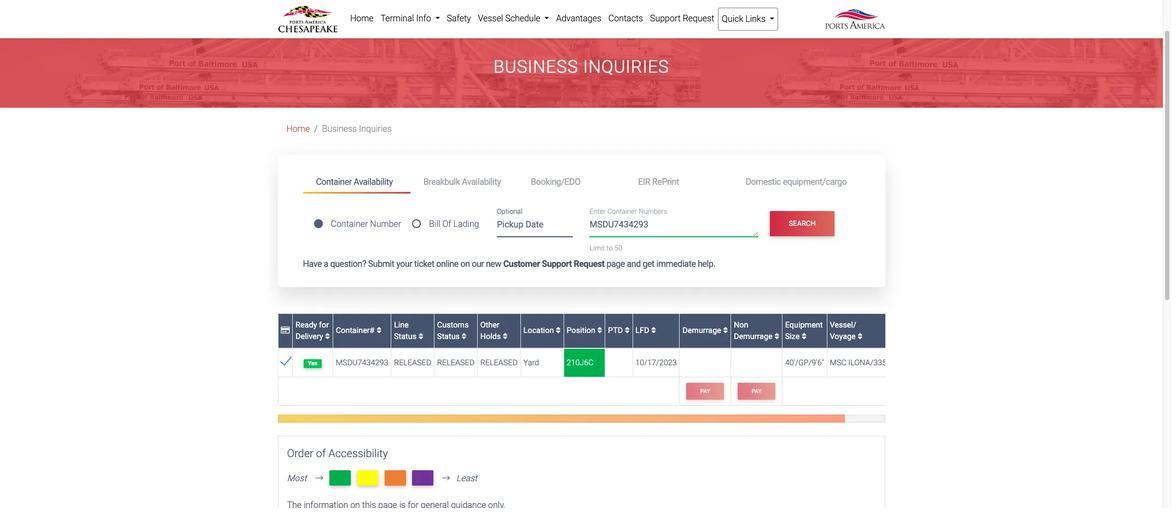 Task type: locate. For each thing, give the bounding box(es) containing it.
1 gate from the left
[[621, 0, 637, 3]]

eir reprint
[[638, 177, 679, 187]]

equipment size
[[785, 321, 823, 342]]

domestic equipment/cargo link
[[733, 172, 860, 192]]

1 vertical spatial support
[[542, 259, 572, 269]]

1 horizontal spatial demurrage
[[734, 332, 773, 342]]

and left get
[[627, 259, 641, 269]]

1 vertical spatial container
[[608, 208, 637, 216]]

2 released from the left
[[437, 359, 475, 368]]

1 horizontal spatial business
[[494, 56, 579, 77]]

sort image inside the container# link
[[377, 327, 382, 335]]

released down customs status
[[437, 359, 475, 368]]

0 horizontal spatial status
[[394, 332, 417, 342]]

released down holds
[[480, 359, 518, 368]]

0 vertical spatial business inquiries
[[494, 56, 670, 77]]

immediate
[[657, 259, 696, 269]]

support right customer
[[542, 259, 572, 269]]

1 status from the left
[[394, 332, 417, 342]]

availability for breakbulk availability
[[462, 177, 501, 187]]

a
[[324, 259, 328, 269]]

status inside line status
[[394, 332, 417, 342]]

the right day.
[[585, 0, 599, 3]]

long arrow right image
[[438, 474, 454, 483]]

customs status
[[437, 321, 469, 342]]

booking/edo
[[531, 177, 581, 187]]

0 vertical spatial terminal
[[366, 0, 396, 3]]

0 vertical spatial home
[[350, 13, 374, 24]]

process
[[720, 0, 750, 3]]

container left the number
[[331, 219, 368, 229]]

sort image left lfd
[[625, 327, 630, 335]]

lading
[[454, 219, 479, 229]]

2 the from the left
[[585, 0, 599, 3]]

0 vertical spatial on
[[467, 0, 476, 3]]

demurrage inside non demurrage
[[734, 332, 773, 342]]

holds
[[480, 332, 501, 342]]

be
[[434, 0, 443, 3]]

status for line
[[394, 332, 417, 342]]

order of accessibility
[[287, 447, 388, 460]]

3:30
[[337, 6, 354, 16]]

released down line status
[[394, 359, 431, 368]]

business inquiries up container availability
[[322, 124, 392, 134]]

1 horizontal spatial request
[[683, 13, 715, 24]]

availability right breakbulk
[[462, 177, 501, 187]]

sort image
[[651, 327, 656, 335], [723, 327, 728, 335], [325, 333, 330, 341], [775, 333, 780, 341]]

business
[[494, 56, 579, 77], [322, 124, 357, 134]]

50
[[615, 244, 622, 252]]

ready for delivery
[[296, 321, 329, 342]]

delivery
[[296, 332, 323, 342]]

vessel schedule
[[478, 13, 543, 24]]

0 horizontal spatial availability
[[354, 177, 393, 187]]

terminal down gates
[[381, 13, 414, 24]]

3 released from the left
[[480, 359, 518, 368]]

to
[[607, 244, 613, 252]]

sort image
[[377, 327, 382, 335], [556, 327, 561, 335], [597, 327, 602, 335], [625, 327, 630, 335], [419, 333, 424, 341], [462, 333, 467, 341], [503, 333, 508, 341], [802, 333, 807, 341], [858, 333, 863, 341]]

new
[[486, 259, 501, 269]]

2 gate from the left
[[689, 0, 705, 3]]

will up included.
[[421, 0, 431, 3]]

0 horizontal spatial business inquiries
[[322, 124, 392, 134]]

sort image down for
[[325, 333, 330, 341]]

order
[[287, 447, 314, 460]]

accessibility
[[329, 447, 388, 460]]

–
[[331, 6, 335, 16]]

the up 6:00
[[295, 0, 309, 3]]

gate right vail
[[689, 0, 705, 3]]

support down new
[[650, 13, 681, 24]]

2 vertical spatial container
[[331, 219, 368, 229]]

status down customs
[[437, 332, 460, 342]]

gate up contacts
[[621, 0, 637, 3]]

sort image left ptd
[[597, 327, 602, 335]]

3 mt from the left
[[389, 472, 402, 485]]

eir
[[638, 177, 650, 187]]

0 horizontal spatial business
[[322, 124, 357, 134]]

0 horizontal spatial home link
[[287, 124, 310, 134]]

line
[[394, 321, 409, 330]]

other holds
[[480, 321, 503, 342]]

terminal up reefers
[[366, 0, 396, 3]]

status inside customs status
[[437, 332, 460, 342]]

demurrage left non
[[683, 326, 723, 336]]

0 vertical spatial container
[[316, 177, 352, 187]]

0 horizontal spatial the
[[295, 0, 309, 3]]

availability up container number
[[354, 177, 393, 187]]

0 vertical spatial request
[[683, 13, 715, 24]]

will left process
[[707, 0, 718, 3]]

2 availability from the left
[[462, 177, 501, 187]]

terminal inside the seagirt marine terminal gates will be open on october 9th, columbus day. the main gate and new vail gate will process trucks from 6:00 am – 3:30 pm, reefers included.
[[366, 0, 396, 3]]

number
[[370, 219, 401, 229]]

business inquiries down advantages link
[[494, 56, 670, 77]]

0 horizontal spatial gate
[[621, 0, 637, 3]]

quick links
[[722, 14, 768, 24]]

sort image left non
[[723, 327, 728, 335]]

vessel
[[478, 13, 503, 24]]

1 horizontal spatial released
[[437, 359, 475, 368]]

container for container availability
[[316, 177, 352, 187]]

most
[[287, 474, 307, 484]]

released
[[394, 359, 431, 368], [437, 359, 475, 368], [480, 359, 518, 368]]

columbus
[[527, 0, 565, 3]]

request down the limit
[[574, 259, 605, 269]]

open
[[446, 0, 464, 3]]

1 vertical spatial on
[[461, 259, 470, 269]]

the seagirt marine terminal gates will be open on october 9th, columbus day. the main gate and new vail gate will process trucks from 6:00 am – 3:30 pm, reefers included. link
[[278, 0, 774, 16]]

advantages link
[[553, 8, 605, 30]]

Enter Container Numbers text field
[[590, 218, 759, 237]]

1 vertical spatial home
[[287, 124, 310, 134]]

container#
[[336, 326, 377, 336]]

home
[[350, 13, 374, 24], [287, 124, 310, 134]]

1 will from the left
[[421, 0, 431, 3]]

1 horizontal spatial the
[[585, 0, 599, 3]]

status
[[394, 332, 417, 342], [437, 332, 460, 342]]

sort image left line
[[377, 327, 382, 335]]

1 horizontal spatial status
[[437, 332, 460, 342]]

demurrage down non
[[734, 332, 773, 342]]

bullhorn image
[[278, 0, 295, 4]]

1 horizontal spatial availability
[[462, 177, 501, 187]]

container up container number
[[316, 177, 352, 187]]

0 horizontal spatial released
[[394, 359, 431, 368]]

search button
[[770, 211, 835, 237]]

sort image up 10/17/2023 on the right bottom of the page
[[651, 327, 656, 335]]

inquiries
[[583, 56, 670, 77], [359, 124, 392, 134]]

0 vertical spatial inquiries
[[583, 56, 670, 77]]

on right open
[[467, 0, 476, 3]]

2 status from the left
[[437, 332, 460, 342]]

lfd
[[636, 326, 651, 336]]

sort image right voyage
[[858, 333, 863, 341]]

msdu7434293
[[336, 359, 388, 368]]

1 horizontal spatial will
[[707, 0, 718, 3]]

trucks
[[752, 0, 774, 3]]

0 horizontal spatial inquiries
[[359, 124, 392, 134]]

the seagirt marine terminal gates will be open on october 9th, columbus day. the main gate and new vail gate will process trucks from 6:00 am – 3:30 pm, reefers included.
[[278, 0, 774, 16]]

0 vertical spatial support
[[650, 13, 681, 24]]

eir reprint link
[[625, 172, 733, 192]]

1 vertical spatial request
[[574, 259, 605, 269]]

0 horizontal spatial will
[[421, 0, 431, 3]]

and left new
[[640, 0, 653, 3]]

on inside the seagirt marine terminal gates will be open on october 9th, columbus day. the main gate and new vail gate will process trucks from 6:00 am – 3:30 pm, reefers included.
[[467, 0, 476, 3]]

customs
[[437, 321, 469, 330]]

0 vertical spatial and
[[640, 0, 653, 3]]

customer
[[503, 259, 540, 269]]

help.
[[698, 259, 716, 269]]

limit
[[590, 244, 605, 252]]

0 horizontal spatial demurrage
[[683, 326, 723, 336]]

status down line
[[394, 332, 417, 342]]

1 vertical spatial terminal
[[381, 13, 414, 24]]

1 released from the left
[[394, 359, 431, 368]]

october
[[478, 0, 508, 3]]

vail
[[675, 0, 687, 3]]

request down vail
[[683, 13, 715, 24]]

container for container number
[[331, 219, 368, 229]]

210j6c
[[567, 359, 594, 368]]

pm,
[[357, 6, 372, 16]]

contacts
[[609, 13, 643, 24]]

home link
[[347, 8, 377, 30], [287, 124, 310, 134]]

1 horizontal spatial home link
[[347, 8, 377, 30]]

1 availability from the left
[[354, 177, 393, 187]]

question?
[[330, 259, 366, 269]]

customer support request link
[[503, 259, 605, 269]]

on left our
[[461, 259, 470, 269]]

2 horizontal spatial released
[[480, 359, 518, 368]]

1 horizontal spatial gate
[[689, 0, 705, 3]]

container availability link
[[303, 172, 410, 194]]

container right "enter" at top right
[[608, 208, 637, 216]]

sort image left position at the bottom of the page
[[556, 327, 561, 335]]

on
[[467, 0, 476, 3], [461, 259, 470, 269]]

sort image inside location link
[[556, 327, 561, 335]]

10/17/2023
[[636, 359, 677, 368]]



Task type: vqa. For each thing, say whether or not it's contained in the screenshot.
Turn Times
no



Task type: describe. For each thing, give the bounding box(es) containing it.
ticket
[[414, 259, 435, 269]]

terminal info link
[[377, 8, 443, 30]]

size
[[785, 332, 800, 342]]

main
[[602, 0, 619, 3]]

advantages
[[556, 13, 602, 24]]

of
[[443, 219, 451, 229]]

submit
[[368, 259, 395, 269]]

2 mt from the left
[[362, 472, 374, 485]]

sort image inside ptd link
[[625, 327, 630, 335]]

info
[[416, 13, 431, 24]]

6:00
[[296, 6, 313, 16]]

sort image left size
[[775, 333, 780, 341]]

voyage
[[830, 332, 856, 342]]

search
[[789, 220, 816, 228]]

contacts link
[[605, 8, 647, 30]]

lfd link
[[636, 326, 656, 336]]

location link
[[524, 326, 561, 336]]

demurrage link
[[683, 326, 728, 336]]

gates
[[398, 0, 418, 3]]

1 mt from the left
[[334, 472, 347, 485]]

breakbulk availability link
[[410, 172, 518, 192]]

location
[[524, 326, 556, 336]]

of
[[316, 447, 326, 460]]

marine
[[339, 0, 364, 3]]

container# link
[[336, 326, 382, 336]]

safety link
[[443, 8, 475, 30]]

page
[[607, 259, 625, 269]]

new
[[656, 0, 672, 3]]

get
[[643, 259, 655, 269]]

am
[[316, 6, 328, 16]]

position link
[[567, 326, 602, 336]]

sort image inside demurrage 'link'
[[723, 327, 728, 335]]

the seagirt marine terminal gates will be open on october 9th, columbus day. the main gate and new vail gate will process trucks from 6:00 am – 3:30 pm, reefers included. alert
[[0, 0, 1163, 26]]

1 horizontal spatial business inquiries
[[494, 56, 670, 77]]

ilona/335r
[[849, 359, 892, 368]]

non demurrage
[[734, 321, 775, 342]]

for
[[319, 321, 329, 330]]

1 vertical spatial home link
[[287, 124, 310, 134]]

msc
[[830, 359, 847, 368]]

have a question? submit your ticket online on our new customer support request page and get immediate help.
[[303, 259, 716, 269]]

40'/gp/9'6"
[[785, 359, 824, 368]]

reefers
[[374, 6, 399, 16]]

9th,
[[510, 0, 525, 3]]

online
[[436, 259, 459, 269]]

vessel schedule link
[[475, 8, 553, 30]]

1 vertical spatial and
[[627, 259, 641, 269]]

included.
[[401, 6, 434, 16]]

limit to 50
[[590, 244, 622, 252]]

long arrow right image
[[311, 474, 328, 483]]

Optional text field
[[497, 216, 573, 237]]

1 horizontal spatial support
[[650, 13, 681, 24]]

breakbulk availability
[[424, 177, 501, 187]]

0 vertical spatial home link
[[347, 8, 377, 30]]

domestic equipment/cargo
[[746, 177, 847, 187]]

1 vertical spatial business
[[322, 124, 357, 134]]

equipment/cargo
[[783, 177, 847, 187]]

status for customs
[[437, 332, 460, 342]]

breakbulk
[[424, 177, 460, 187]]

sort image inside position link
[[597, 327, 602, 335]]

equipment
[[785, 321, 823, 330]]

numbers
[[639, 208, 667, 216]]

container number
[[331, 219, 401, 229]]

our
[[472, 259, 484, 269]]

safety
[[447, 13, 471, 24]]

sort image left customs status
[[419, 333, 424, 341]]

day.
[[567, 0, 583, 3]]

0 horizontal spatial request
[[574, 259, 605, 269]]

links
[[746, 14, 766, 24]]

ptd
[[608, 326, 625, 336]]

yes
[[308, 360, 318, 367]]

quick
[[722, 14, 744, 24]]

container availability
[[316, 177, 393, 187]]

sort image right holds
[[503, 333, 508, 341]]

support request
[[650, 13, 715, 24]]

yard
[[524, 359, 539, 368]]

availability for container availability
[[354, 177, 393, 187]]

enter
[[590, 208, 606, 216]]

optional
[[497, 208, 523, 216]]

your
[[396, 259, 412, 269]]

vessel/
[[830, 321, 857, 330]]

1 vertical spatial inquiries
[[359, 124, 392, 134]]

terminal info
[[381, 13, 433, 24]]

sort image down customs
[[462, 333, 467, 341]]

sort image inside lfd link
[[651, 327, 656, 335]]

ready
[[296, 321, 317, 330]]

reprint
[[652, 177, 679, 187]]

1 vertical spatial business inquiries
[[322, 124, 392, 134]]

vessel/ voyage
[[830, 321, 858, 342]]

line status
[[394, 321, 419, 342]]

quick links link
[[718, 8, 779, 31]]

credit card image
[[281, 327, 290, 335]]

2 will from the left
[[707, 0, 718, 3]]

terminal inside "link"
[[381, 13, 414, 24]]

domestic
[[746, 177, 781, 187]]

bill
[[429, 219, 440, 229]]

1 horizontal spatial inquiries
[[583, 56, 670, 77]]

4 mt from the left
[[417, 472, 429, 485]]

1 the from the left
[[295, 0, 309, 3]]

sort image down equipment
[[802, 333, 807, 341]]

0 vertical spatial business
[[494, 56, 579, 77]]

0 horizontal spatial support
[[542, 259, 572, 269]]

msc ilona/335r
[[830, 359, 892, 368]]

bill of lading
[[429, 219, 479, 229]]

and inside the seagirt marine terminal gates will be open on october 9th, columbus day. the main gate and new vail gate will process trucks from 6:00 am – 3:30 pm, reefers included.
[[640, 0, 653, 3]]

seagirt
[[311, 0, 337, 3]]

non
[[734, 321, 749, 330]]

0 horizontal spatial home
[[287, 124, 310, 134]]

booking/edo link
[[518, 172, 625, 192]]

1 horizontal spatial home
[[350, 13, 374, 24]]



